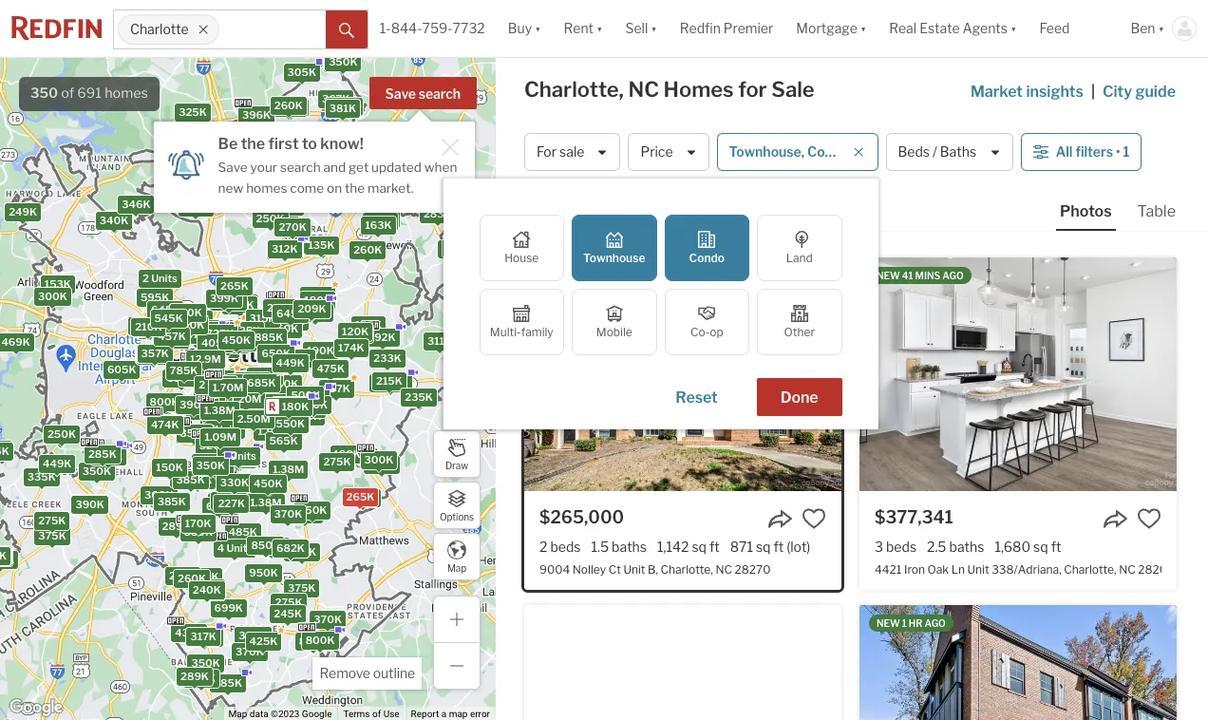Task type: locate. For each thing, give the bounding box(es) containing it.
▾ inside 'dropdown button'
[[1011, 20, 1017, 36]]

530k up 885k
[[275, 300, 304, 313]]

0 vertical spatial 250k
[[256, 211, 285, 225]]

367k down 346k
[[100, 214, 128, 227]]

1 vertical spatial 381k
[[140, 348, 167, 361]]

map for map data ©2023 google
[[229, 709, 247, 719]]

1.38m down 1.10m
[[273, 462, 304, 476]]

406k
[[346, 141, 375, 154]]

2 ft from the left
[[774, 539, 784, 555]]

485k down 227k
[[229, 525, 257, 538]]

180k up 575k
[[282, 399, 309, 412]]

favorite button image
[[802, 506, 826, 531]]

other
[[784, 325, 815, 339]]

insights
[[1026, 83, 1084, 101]]

1 horizontal spatial map
[[447, 562, 467, 573]]

0 vertical spatial 360k
[[100, 214, 129, 228]]

3 ft from the left
[[1051, 539, 1061, 555]]

reset button
[[652, 378, 742, 416]]

of left use
[[372, 709, 381, 719]]

save search button
[[369, 77, 477, 109]]

450k down 359k
[[174, 470, 203, 484]]

0 vertical spatial 409k
[[242, 108, 271, 121]]

462k
[[273, 301, 302, 314]]

▾ right buy
[[535, 20, 541, 36]]

770k up 682k
[[290, 506, 318, 520]]

2 horizontal spatial homes
[[552, 198, 594, 214]]

1 vertical spatial 290k
[[187, 671, 216, 685]]

know!
[[320, 135, 364, 153]]

0 horizontal spatial 3
[[198, 331, 205, 344]]

650k up 950k
[[258, 539, 287, 553]]

530k down 460k
[[260, 396, 289, 409]]

2 328k from the top
[[190, 186, 218, 200]]

option group containing house
[[479, 215, 842, 355]]

homes down 372k
[[246, 180, 287, 195]]

0 horizontal spatial unit
[[624, 563, 645, 577]]

0 vertical spatial 795k
[[226, 298, 254, 311]]

ago right hr
[[925, 617, 946, 629]]

715k
[[154, 396, 181, 410]]

165k down market.
[[367, 214, 394, 228]]

2
[[142, 272, 149, 285], [211, 337, 218, 350], [373, 376, 380, 389], [199, 378, 205, 391], [223, 385, 230, 399], [207, 422, 213, 435], [221, 449, 228, 463], [540, 539, 548, 555]]

ago for new 1 hr ago
[[925, 617, 946, 629]]

345k up 330k
[[225, 452, 253, 465]]

0 horizontal spatial 367k
[[100, 214, 128, 227]]

the inside "save your search and get updated when new homes come on the market."
[[345, 180, 365, 195]]

795k
[[226, 298, 254, 311], [246, 372, 274, 385]]

baths up the ct
[[612, 539, 647, 555]]

2 baths from the left
[[950, 539, 985, 555]]

your
[[250, 160, 277, 175]]

option group
[[479, 215, 842, 355]]

1 horizontal spatial save
[[385, 85, 416, 102]]

search
[[419, 85, 461, 102], [280, 160, 321, 175]]

1 vertical spatial save
[[218, 160, 248, 175]]

▾ right agents
[[1011, 20, 1017, 36]]

favorite button checkbox
[[802, 506, 826, 531]]

1,680 sq ft
[[995, 539, 1061, 555]]

search inside save search "button"
[[419, 85, 461, 102]]

▾ right sell
[[651, 20, 657, 36]]

sq up 338/adriana,
[[1034, 539, 1048, 555]]

530k
[[275, 300, 304, 313], [204, 326, 233, 339], [260, 396, 289, 409]]

charlotte, nc homes for sale
[[524, 77, 815, 102]]

0 horizontal spatial baths
[[612, 539, 647, 555]]

0 horizontal spatial sq
[[692, 539, 707, 555]]

$265,000
[[540, 507, 624, 527]]

1 vertical spatial map
[[229, 709, 247, 719]]

145k
[[136, 320, 163, 333]]

0 vertical spatial 405k
[[330, 99, 359, 112]]

be the first to know! dialog
[[153, 110, 475, 212]]

439k up "659k"
[[210, 323, 239, 336]]

3 sq from the left
[[1034, 539, 1048, 555]]

1 horizontal spatial sq
[[756, 539, 771, 555]]

2 beds
[[540, 539, 581, 555]]

365k
[[140, 348, 168, 361]]

map inside button
[[447, 562, 467, 573]]

9004 nolley ct unit b, charlotte, nc 28270
[[540, 563, 771, 577]]

595k
[[141, 290, 169, 304]]

1 vertical spatial search
[[280, 160, 321, 175]]

(lot)
[[787, 539, 811, 555]]

396k
[[242, 108, 271, 121]]

remove townhouse, condo image
[[853, 146, 864, 158]]

0 vertical spatial 399k
[[210, 291, 238, 304]]

686k
[[257, 539, 286, 552], [258, 540, 286, 553]]

▾ for ben ▾
[[1159, 20, 1165, 36]]

409k up the 254k
[[195, 455, 224, 469]]

2 vertical spatial 250k
[[47, 427, 76, 441]]

1 horizontal spatial 645k
[[277, 307, 305, 320]]

1 vertical spatial 485k
[[229, 525, 257, 538]]

190k
[[304, 288, 332, 301], [307, 344, 334, 357]]

reset
[[676, 389, 718, 407]]

275k down 311k
[[406, 391, 433, 404]]

289k down the 254k
[[162, 520, 190, 533]]

0 horizontal spatial mins
[[580, 270, 605, 281]]

1 horizontal spatial nc
[[716, 563, 732, 577]]

multi-family
[[490, 325, 554, 339]]

charlotte, down rent
[[524, 77, 624, 102]]

730k up 799k
[[174, 305, 202, 319]]

of left 691
[[61, 85, 74, 102]]

1 vertical spatial of
[[372, 709, 381, 719]]

645k up the 160k
[[151, 303, 180, 316]]

map down the options
[[447, 562, 467, 573]]

1 horizontal spatial baths
[[950, 539, 985, 555]]

2 horizontal spatial sq
[[1034, 539, 1048, 555]]

254k
[[184, 472, 212, 486]]

0 horizontal spatial the
[[241, 135, 265, 153]]

©2023
[[271, 709, 300, 719]]

1 vertical spatial 1
[[902, 617, 907, 629]]

1 horizontal spatial 250k
[[256, 211, 285, 225]]

0 horizontal spatial 245k
[[193, 581, 221, 595]]

645k
[[151, 303, 180, 316], [277, 307, 305, 320]]

385k down '317k'
[[214, 676, 242, 689]]

of for terms
[[372, 709, 381, 719]]

135k
[[308, 238, 335, 251]]

645k up 885k
[[277, 307, 305, 320]]

oak
[[928, 563, 949, 577]]

338/adriana,
[[992, 563, 1062, 577]]

844-
[[391, 20, 422, 36]]

2 horizontal spatial nc
[[1119, 563, 1136, 577]]

6 ▾ from the left
[[1159, 20, 1165, 36]]

charlotte, down the 1,142 sq ft
[[661, 563, 713, 577]]

1 vertical spatial 309k
[[225, 450, 254, 463]]

1 vertical spatial 367k
[[100, 214, 128, 227]]

1 horizontal spatial ft
[[774, 539, 784, 555]]

235k
[[405, 390, 433, 404]]

439k down 280k
[[175, 626, 204, 639]]

375k down 627k
[[288, 581, 316, 594]]

1 horizontal spatial beds
[[886, 539, 917, 555]]

ft left (lot)
[[774, 539, 784, 555]]

225k down "170k"
[[169, 569, 197, 582]]

nc left '28269'
[[1119, 563, 1136, 577]]

1 sq from the left
[[692, 539, 707, 555]]

0 vertical spatial 4 units
[[202, 331, 237, 344]]

0 horizontal spatial 780k
[[174, 305, 202, 319]]

323k
[[182, 200, 210, 213]]

1 vertical spatial 565k
[[269, 433, 298, 446]]

•
[[1116, 144, 1120, 160], [604, 199, 608, 215]]

315k up 885k
[[249, 311, 276, 325]]

250k up 447k
[[47, 427, 76, 441]]

▾ for sell ▾
[[651, 20, 657, 36]]

sq
[[692, 539, 707, 555], [756, 539, 771, 555], [1034, 539, 1048, 555]]

search down 759-
[[419, 85, 461, 102]]

▾ for rent ▾
[[597, 20, 603, 36]]

map left the 'data'
[[229, 709, 247, 719]]

3 up 12.9m
[[198, 331, 205, 344]]

0 vertical spatial 290k
[[269, 421, 298, 435]]

None search field
[[220, 10, 326, 48]]

780k up 799k
[[174, 305, 202, 319]]

215k
[[376, 374, 403, 387]]

650k up 630k
[[167, 371, 196, 384]]

sq for $265,000
[[692, 539, 707, 555]]

1 horizontal spatial 381k
[[329, 101, 356, 114]]

0 horizontal spatial •
[[604, 199, 608, 215]]

1 vertical spatial 449k
[[43, 457, 72, 470]]

townhouse
[[583, 251, 645, 265]]

2 ▾ from the left
[[597, 20, 603, 36]]

real estate agents ▾ link
[[889, 0, 1017, 57]]

1 horizontal spatial 367k
[[322, 91, 350, 105]]

315k down first
[[257, 161, 283, 174]]

780k up 825k
[[233, 370, 262, 383]]

350k down 675k on the bottom of the page
[[184, 524, 213, 538]]

1.20m down 2.20m
[[230, 392, 262, 405]]

780k
[[174, 305, 202, 319], [233, 370, 262, 383]]

Co-op checkbox
[[665, 289, 750, 355]]

1.38m down 820k
[[204, 403, 235, 417]]

new left 15
[[541, 270, 565, 281]]

9004
[[540, 563, 570, 577]]

309k down 299k
[[276, 314, 305, 327]]

1 ft from the left
[[710, 539, 720, 555]]

save right 413k at the top of page
[[385, 85, 416, 102]]

1.38m right 227k
[[250, 495, 282, 508]]

385k left 330k
[[176, 473, 205, 486]]

3 ▾ from the left
[[651, 20, 657, 36]]

289k right 395k
[[275, 100, 303, 114]]

499k
[[157, 332, 186, 346], [192, 361, 221, 374]]

1 horizontal spatial 770k
[[290, 506, 318, 520]]

▾ right rent
[[597, 20, 603, 36]]

1 baths from the left
[[612, 539, 647, 555]]

buy ▾
[[508, 20, 541, 36]]

381k down the 160k
[[140, 348, 167, 361]]

1 horizontal spatial 245k
[[274, 606, 302, 620]]

770k
[[174, 305, 202, 319], [290, 506, 318, 520]]

190k up 209k
[[304, 288, 332, 301]]

313k
[[227, 452, 253, 465]]

250k right 299k
[[301, 305, 329, 319]]

0 horizontal spatial 405k
[[201, 336, 230, 349]]

baths
[[940, 144, 977, 160]]

save for save search
[[385, 85, 416, 102]]

condo left 'remove townhouse, condo' icon
[[808, 144, 849, 160]]

190k up 475k in the left of the page
[[307, 344, 334, 357]]

1 horizontal spatial 325k
[[239, 373, 267, 386]]

0 horizontal spatial condo
[[689, 251, 725, 265]]

3 up 4421
[[875, 539, 883, 555]]

355k up 330k
[[201, 459, 229, 472]]

save inside "save your search and get updated when new homes come on the market."
[[218, 160, 248, 175]]

355k left 885k
[[224, 334, 252, 348]]

499k up 357k
[[157, 332, 186, 346]]

1 vertical spatial 685k
[[247, 376, 276, 389]]

ago right '41'
[[943, 270, 964, 281]]

google image
[[5, 695, 67, 720]]

0 vertical spatial 1.20m
[[230, 392, 262, 405]]

1 vertical spatial 165k
[[355, 318, 382, 331]]

▾ right mortgage
[[860, 20, 867, 36]]

0 horizontal spatial of
[[61, 85, 74, 102]]

dialog
[[443, 179, 878, 429]]

1 horizontal spatial 442k
[[330, 165, 358, 178]]

1 vertical spatial 605k
[[107, 362, 136, 376]]

2 horizontal spatial ft
[[1051, 539, 1061, 555]]

▾ for mortgage ▾
[[860, 20, 867, 36]]

rent
[[564, 20, 594, 36]]

409k up first
[[242, 108, 271, 121]]

725k
[[182, 315, 209, 329], [233, 324, 260, 337], [206, 327, 234, 340], [206, 372, 233, 386]]

3 units
[[198, 331, 233, 344]]

319k
[[191, 186, 217, 199]]

770k up 799k
[[174, 305, 202, 319]]

come
[[290, 180, 324, 195]]

220k
[[368, 211, 396, 225]]

0 horizontal spatial beds
[[550, 539, 581, 555]]

ago
[[607, 270, 628, 281], [943, 270, 964, 281], [925, 617, 946, 629]]

2 beds from the left
[[886, 539, 917, 555]]

334k
[[271, 243, 299, 256]]

0 vertical spatial 245k
[[193, 581, 221, 595]]

nc left homes
[[628, 77, 659, 102]]

map for map
[[447, 562, 467, 573]]

165k up 174k
[[355, 318, 382, 331]]

2 686k from the top
[[258, 540, 286, 553]]

1 beds from the left
[[550, 539, 581, 555]]

nc left 28270
[[716, 563, 732, 577]]

agents
[[963, 20, 1008, 36]]

885k
[[254, 330, 283, 343]]

1 vertical spatial 3
[[875, 539, 883, 555]]

530k up "659k"
[[204, 326, 233, 339]]

3 inside map region
[[198, 331, 205, 344]]

1 vertical spatial 442k
[[43, 456, 72, 469]]

240k up "659k"
[[212, 322, 241, 335]]

save
[[385, 85, 416, 102], [218, 160, 248, 175]]

1 right "filters" on the top of page
[[1123, 144, 1130, 160]]

map
[[447, 562, 467, 573], [229, 709, 247, 719]]

525k
[[155, 313, 183, 326], [132, 318, 160, 332], [288, 545, 316, 558]]

345k
[[180, 427, 208, 440], [225, 452, 253, 465]]

0 vertical spatial 381k
[[329, 101, 356, 114]]

0 vertical spatial 1
[[1123, 144, 1130, 160]]

227k
[[218, 497, 245, 510]]

0 vertical spatial 225k
[[181, 517, 209, 530]]

0 vertical spatial 442k
[[330, 165, 358, 178]]

2 units
[[142, 272, 177, 285], [211, 337, 246, 350], [373, 376, 408, 389], [199, 378, 234, 391], [223, 385, 258, 399], [207, 422, 242, 435], [221, 449, 256, 463]]

237k
[[323, 381, 350, 395]]

1 vertical spatial 180k
[[282, 399, 309, 412]]

1 ▾ from the left
[[535, 20, 541, 36]]

2 vertical spatial 530k
[[260, 396, 289, 409]]

save up "new"
[[218, 160, 248, 175]]

474k
[[151, 417, 179, 431]]

sort
[[618, 198, 645, 214]]

426k
[[330, 164, 358, 178]]

the right be
[[241, 135, 265, 153]]

457k
[[158, 329, 186, 343]]

homes down for sale button
[[552, 198, 594, 214]]

367k up know! at the left top
[[322, 91, 350, 105]]

unit left b,
[[624, 563, 645, 577]]

1 328k from the top
[[190, 186, 218, 199]]

699k up '317k'
[[214, 601, 243, 614]]

Multi-family checkbox
[[479, 289, 564, 355]]

remove
[[320, 665, 370, 681]]

0 vertical spatial 565k
[[204, 329, 232, 342]]

dialog containing reset
[[443, 179, 878, 429]]

290k down '317k'
[[187, 671, 216, 685]]

1 mins from the left
[[580, 270, 605, 281]]

4 ▾ from the left
[[860, 20, 867, 36]]

475k
[[317, 362, 345, 375]]

baths for $377,341
[[950, 539, 985, 555]]

0 horizontal spatial search
[[280, 160, 321, 175]]

▾ right "ben"
[[1159, 20, 1165, 36]]

350k down the 762k
[[228, 321, 257, 335]]

0 vertical spatial 530k
[[275, 300, 304, 313]]

ft for $377,341
[[1051, 539, 1061, 555]]

2 mins from the left
[[915, 270, 941, 281]]

725k down the 762k
[[233, 324, 260, 337]]

remove charlotte image
[[198, 24, 209, 35]]

homes right 691
[[105, 85, 148, 102]]

2 vertical spatial homes
[[552, 198, 594, 214]]

485k up 1.09m
[[214, 407, 243, 420]]

250k
[[256, 211, 285, 225], [301, 305, 329, 319], [47, 427, 76, 441]]

290k down 230k
[[269, 421, 298, 435]]

map region
[[0, 0, 683, 720]]

Other checkbox
[[757, 289, 842, 355]]

Land checkbox
[[757, 215, 842, 281]]

225k down 675k on the bottom of the page
[[181, 517, 209, 530]]

new for new 41 mins ago
[[877, 270, 900, 281]]

469k
[[1, 335, 30, 348]]

565k
[[204, 329, 232, 342], [269, 433, 298, 446]]

283k
[[424, 206, 452, 220]]

240k down 280k
[[193, 583, 221, 596]]

save inside "button"
[[385, 85, 416, 102]]

mins for 15
[[580, 270, 605, 281]]

1 horizontal spatial mins
[[915, 270, 941, 281]]

• inside button
[[1116, 144, 1120, 160]]

1 horizontal spatial 3
[[875, 539, 883, 555]]

360k down 346k
[[100, 214, 129, 228]]

691
[[77, 85, 102, 102]]

1 vertical spatial 345k
[[225, 452, 253, 465]]

save for save your search and get updated when new homes come on the market.
[[218, 160, 248, 175]]

15
[[567, 270, 578, 281]]

submit search image
[[339, 23, 354, 38]]

redfin
[[680, 20, 721, 36]]

377k
[[242, 108, 270, 122]]

485k
[[214, 407, 243, 420], [229, 525, 257, 538]]

500k
[[214, 294, 243, 308], [175, 318, 204, 331], [193, 325, 222, 339], [291, 388, 320, 402], [255, 477, 284, 490]]

save search
[[385, 85, 461, 102]]

0 vertical spatial condo
[[808, 144, 849, 160]]

mins right 15
[[580, 270, 605, 281]]

1 horizontal spatial 290k
[[269, 421, 298, 435]]

0 horizontal spatial 375k
[[38, 528, 66, 542]]

units
[[451, 242, 477, 255], [151, 272, 177, 285], [207, 331, 233, 344], [211, 331, 237, 344], [220, 337, 246, 350], [382, 376, 408, 389], [208, 378, 234, 391], [232, 385, 258, 399], [215, 422, 242, 435], [230, 449, 256, 463], [226, 541, 253, 555]]

41
[[902, 270, 913, 281]]

4421 iron oak ln unit 338/adriana, charlotte, nc 28269
[[875, 563, 1175, 577]]

• inside the homes • sort : recommended
[[604, 199, 608, 215]]

get
[[349, 160, 369, 175]]

first
[[268, 135, 299, 153]]

1.20m down 313k
[[227, 475, 258, 488]]

5 ▾ from the left
[[1011, 20, 1017, 36]]



Task type: vqa. For each thing, say whether or not it's contained in the screenshot.
the right 605K
yes



Task type: describe. For each thing, give the bounding box(es) containing it.
table
[[1138, 202, 1176, 220]]

0 vertical spatial 1.38m
[[204, 403, 235, 417]]

ft for $265,000
[[710, 539, 720, 555]]

524k
[[297, 390, 326, 404]]

1,142 sq ft
[[657, 539, 720, 555]]

0 vertical spatial 240k
[[212, 322, 241, 335]]

co-op
[[691, 325, 723, 339]]

all filters • 1
[[1056, 144, 1130, 160]]

be the first to know!
[[218, 135, 364, 153]]

1 horizontal spatial 449k
[[276, 356, 305, 369]]

1 vertical spatial 699k
[[214, 601, 243, 614]]

725k up 3 units
[[182, 315, 209, 329]]

2 vertical spatial 360k
[[190, 630, 219, 644]]

homes inside the homes • sort : recommended
[[552, 198, 594, 214]]

1 vertical spatial 225k
[[169, 569, 197, 582]]

Mobile checkbox
[[572, 289, 657, 355]]

0 horizontal spatial 449k
[[43, 457, 72, 470]]

1 vertical spatial 268k
[[215, 494, 243, 507]]

950k
[[249, 565, 278, 579]]

condo inside condo checkbox
[[689, 251, 725, 265]]

0 horizontal spatial 560k
[[190, 404, 219, 417]]

0 horizontal spatial 770k
[[174, 305, 202, 319]]

house
[[505, 251, 539, 265]]

478k
[[299, 398, 327, 411]]

151k
[[339, 341, 364, 354]]

rent ▾ button
[[552, 0, 614, 57]]

1 vertical spatial 245k
[[274, 606, 302, 620]]

baths for $265,000
[[612, 539, 647, 555]]

0 horizontal spatial 645k
[[151, 303, 180, 316]]

1 horizontal spatial 375k
[[288, 581, 316, 594]]

/
[[933, 144, 937, 160]]

0 vertical spatial the
[[241, 135, 265, 153]]

460k
[[269, 377, 298, 390]]

385k up 288k
[[200, 435, 229, 448]]

350k down '317k'
[[191, 656, 220, 670]]

favorite button checkbox
[[1137, 506, 1162, 531]]

2 horizontal spatial charlotte,
[[1064, 563, 1117, 577]]

Townhouse checkbox
[[572, 215, 657, 281]]

mins for 41
[[915, 270, 941, 281]]

$377,341
[[875, 507, 953, 527]]

new 15 mins ago
[[541, 270, 628, 281]]

0 vertical spatial 485k
[[214, 407, 243, 420]]

1 horizontal spatial 405k
[[330, 99, 359, 112]]

ago for new 15 mins ago
[[607, 270, 628, 281]]

new
[[218, 180, 243, 195]]

1-844-759-7732 link
[[380, 20, 485, 36]]

feed button
[[1028, 0, 1119, 57]]

150k
[[156, 461, 183, 474]]

0 vertical spatial 315k
[[257, 161, 283, 174]]

nolley
[[573, 563, 606, 577]]

1 vertical spatial 325k
[[239, 373, 267, 386]]

sale
[[772, 77, 815, 102]]

0 horizontal spatial 345k
[[180, 427, 208, 440]]

3 for 3 units
[[198, 331, 205, 344]]

346k
[[122, 197, 151, 210]]

photo of 9004 nolley ct unit b, charlotte, nc 28270 image
[[524, 257, 842, 491]]

data
[[250, 709, 268, 719]]

homes
[[664, 77, 734, 102]]

1-
[[380, 20, 391, 36]]

beds for $265,000
[[550, 539, 581, 555]]

recommended button
[[649, 197, 763, 215]]

1 unit from the left
[[624, 563, 645, 577]]

mortgage ▾ button
[[796, 0, 867, 57]]

1 vertical spatial 795k
[[246, 372, 274, 385]]

1 vertical spatial 530k
[[204, 326, 233, 339]]

next button image
[[807, 365, 826, 384]]

163k
[[365, 218, 392, 232]]

0 vertical spatial 325k
[[179, 105, 207, 119]]

385k down the 150k at the left of the page
[[157, 495, 186, 508]]

2.5
[[927, 539, 947, 555]]

a
[[441, 709, 447, 719]]

2 vertical spatial 1.38m
[[250, 495, 282, 508]]

2 horizontal spatial 250k
[[301, 305, 329, 319]]

1 horizontal spatial 780k
[[233, 370, 262, 383]]

0 horizontal spatial 605k
[[107, 362, 136, 376]]

450k right 330k
[[254, 477, 283, 490]]

Condo checkbox
[[665, 215, 750, 281]]

7732
[[453, 20, 485, 36]]

0 vertical spatial 780k
[[174, 305, 202, 319]]

for sale button
[[524, 133, 621, 171]]

google
[[302, 709, 332, 719]]

359k
[[180, 426, 209, 440]]

0 vertical spatial 190k
[[304, 288, 332, 301]]

0 horizontal spatial charlotte,
[[524, 77, 624, 102]]

330k
[[220, 476, 249, 489]]

:
[[645, 198, 649, 214]]

0 vertical spatial 165k
[[367, 214, 394, 228]]

725k up "659k"
[[206, 327, 234, 340]]

beds for $377,341
[[886, 539, 917, 555]]

1 horizontal spatial 409k
[[242, 108, 271, 121]]

buy ▾ button
[[497, 0, 552, 57]]

667k
[[276, 541, 305, 554]]

342k
[[141, 346, 169, 359]]

1 horizontal spatial 560k
[[276, 417, 305, 430]]

559k
[[297, 391, 326, 404]]

of for 350
[[61, 85, 74, 102]]

28269
[[1138, 563, 1175, 577]]

▾ for buy ▾
[[535, 20, 541, 36]]

1 horizontal spatial 685k
[[247, 376, 276, 389]]

2 sq from the left
[[756, 539, 771, 555]]

new for new 15 mins ago
[[541, 270, 565, 281]]

0 vertical spatial 180k
[[304, 293, 331, 306]]

0 vertical spatial 730k
[[174, 305, 202, 319]]

sell ▾ button
[[614, 0, 669, 57]]

1 horizontal spatial 4
[[217, 541, 224, 555]]

0 horizontal spatial 409k
[[195, 455, 224, 469]]

275k down first
[[257, 163, 285, 176]]

209k
[[298, 302, 326, 315]]

0 vertical spatial 699k
[[188, 362, 217, 376]]

2 vertical spatial 289k
[[181, 670, 209, 683]]

0 horizontal spatial 499k
[[157, 332, 186, 346]]

526k
[[298, 390, 326, 404]]

4421
[[875, 563, 902, 577]]

new for new 1 hr ago
[[877, 617, 900, 629]]

650k down 559k
[[292, 409, 321, 423]]

1 vertical spatial 190k
[[307, 344, 334, 357]]

1 vertical spatial 405k
[[201, 336, 230, 349]]

1 horizontal spatial 565k
[[269, 433, 298, 446]]

real estate agents ▾
[[889, 20, 1017, 36]]

700k
[[290, 506, 319, 520]]

0 vertical spatial 289k
[[275, 100, 303, 114]]

420k
[[182, 427, 211, 440]]

0 vertical spatial 605k
[[225, 296, 254, 310]]

mortgage
[[796, 20, 858, 36]]

redfin premier button
[[669, 0, 785, 57]]

1 686k from the top
[[257, 539, 286, 552]]

1 horizontal spatial 439k
[[210, 323, 239, 336]]

photo of 4421 iron oak ln unit 338/adriana, charlotte, nc 28269 image
[[860, 257, 1177, 491]]

1 horizontal spatial 499k
[[192, 361, 221, 374]]

425k
[[249, 634, 278, 647]]

1 horizontal spatial charlotte,
[[661, 563, 713, 577]]

price button
[[628, 133, 709, 171]]

450k down 717k
[[151, 417, 180, 431]]

385k down "276k"
[[76, 497, 104, 510]]

b,
[[648, 563, 658, 577]]

205k
[[298, 302, 326, 315]]

0 horizontal spatial 685k
[[209, 328, 238, 341]]

premier
[[724, 20, 774, 36]]

0 horizontal spatial 1
[[902, 617, 907, 629]]

956k
[[245, 374, 274, 387]]

2 vertical spatial 165k
[[285, 351, 311, 364]]

0 horizontal spatial 439k
[[175, 626, 204, 639]]

350
[[30, 85, 58, 102]]

sq for $377,341
[[1034, 539, 1048, 555]]

beds
[[898, 144, 930, 160]]

373k
[[446, 241, 474, 254]]

search inside "save your search and get updated when new homes come on the market."
[[280, 160, 321, 175]]

729k
[[255, 330, 283, 344]]

1 vertical spatial 240k
[[193, 583, 221, 596]]

homes inside "save your search and get updated when new homes come on the market."
[[246, 180, 287, 195]]

392k
[[332, 160, 360, 173]]

1 vertical spatial 289k
[[162, 520, 190, 533]]

multi-
[[490, 325, 521, 339]]

favorite button image
[[1137, 506, 1162, 531]]

659k
[[207, 342, 236, 355]]

350k down 'submit search' icon
[[329, 55, 358, 68]]

1 vertical spatial 249k
[[9, 205, 37, 218]]

3 for 3 beds
[[875, 539, 883, 555]]

1 vertical spatial 399k
[[225, 451, 254, 464]]

townhouse, condo button
[[717, 133, 878, 171]]

275k down 335k
[[38, 513, 66, 527]]

0 horizontal spatial 565k
[[204, 329, 232, 342]]

0 vertical spatial 268k
[[213, 323, 242, 336]]

650k down 729k
[[262, 346, 291, 360]]

624k
[[154, 397, 182, 410]]

1 inside button
[[1123, 144, 1130, 160]]

beds / baths
[[898, 144, 977, 160]]

1 horizontal spatial 309k
[[276, 314, 305, 327]]

785k
[[170, 363, 198, 376]]

1 vertical spatial 730k
[[188, 362, 217, 375]]

0 horizontal spatial nc
[[628, 77, 659, 102]]

0 vertical spatial 375k
[[328, 56, 355, 69]]

family
[[521, 325, 554, 339]]

mortgage ▾ button
[[785, 0, 878, 57]]

350k up 682k
[[298, 503, 327, 517]]

market insights | city guide
[[971, 83, 1176, 101]]

city guide link
[[1103, 81, 1180, 104]]

1 vertical spatial 375k
[[38, 528, 66, 542]]

0 vertical spatial 4
[[202, 331, 209, 344]]

1.09m
[[205, 429, 236, 443]]

new 1 hr ago
[[877, 617, 946, 629]]

275k down 950k
[[275, 595, 303, 609]]

630k
[[153, 397, 182, 410]]

1 vertical spatial 360k
[[180, 516, 209, 529]]

0 vertical spatial 270k
[[277, 100, 305, 114]]

1 vertical spatial 315k
[[249, 311, 276, 325]]

2 vertical spatial 315k
[[225, 450, 252, 463]]

350k down "285k"
[[82, 464, 111, 477]]

1 vertical spatial 4 units
[[217, 541, 253, 555]]

584k
[[226, 296, 254, 310]]

condo inside townhouse, condo button
[[808, 144, 849, 160]]

0 vertical spatial homes
[[105, 85, 148, 102]]

sell
[[626, 20, 648, 36]]

350k up the 254k
[[196, 458, 225, 471]]

photo of 2553 vail ave, charlotte, nc 28207 image
[[860, 605, 1177, 720]]

1.5
[[591, 539, 609, 555]]

2 unit from the left
[[968, 563, 989, 577]]

1.70m
[[212, 380, 244, 394]]

0 vertical spatial 367k
[[322, 91, 350, 105]]

450k right 515k
[[222, 333, 251, 347]]

305k
[[287, 65, 316, 78]]

1 vertical spatial 770k
[[290, 506, 318, 520]]

287k
[[95, 448, 122, 462]]

House checkbox
[[479, 215, 564, 281]]

1 vertical spatial 1.20m
[[227, 475, 258, 488]]

871
[[730, 539, 753, 555]]

199k
[[334, 447, 361, 460]]

431k
[[153, 417, 179, 430]]

758k
[[226, 298, 254, 311]]

545k
[[154, 311, 183, 324]]

0 horizontal spatial 250k
[[47, 427, 76, 441]]

ago for new 41 mins ago
[[943, 270, 964, 281]]

275k up 429k
[[323, 454, 351, 468]]

575k
[[278, 416, 306, 429]]

1 vertical spatial 270k
[[279, 220, 307, 233]]

170k
[[185, 517, 211, 530]]

0 vertical spatial 355k
[[224, 334, 252, 348]]

12.9m
[[190, 352, 221, 365]]

0 vertical spatial 249k
[[358, 164, 386, 177]]

terms
[[343, 709, 370, 719]]

1 vertical spatial 355k
[[201, 459, 229, 472]]

725k down 12.9m
[[206, 372, 233, 386]]

850k
[[251, 538, 280, 551]]



